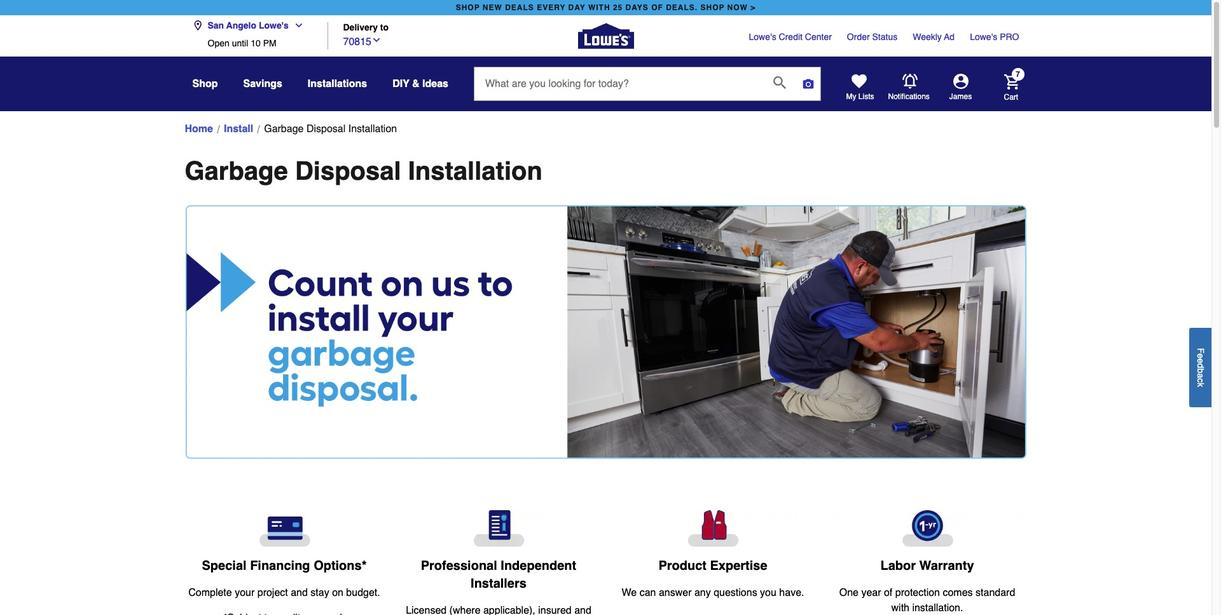 Task type: describe. For each thing, give the bounding box(es) containing it.
order status
[[847, 32, 897, 42]]

ad
[[944, 32, 955, 42]]

san angelo lowe's button
[[192, 13, 309, 38]]

to
[[380, 23, 389, 33]]

a
[[1196, 373, 1206, 378]]

one
[[839, 588, 859, 599]]

special financing options*
[[202, 559, 367, 574]]

0 vertical spatial chevron down image
[[289, 20, 304, 31]]

home
[[185, 123, 213, 135]]

product expertise
[[658, 559, 767, 574]]

complete your project and stay on budget.
[[188, 588, 380, 599]]

deals.
[[666, 3, 698, 12]]

ideas
[[422, 78, 448, 90]]

san
[[208, 20, 224, 31]]

weekly ad
[[913, 32, 955, 42]]

70815
[[343, 36, 371, 47]]

chevron down image inside 70815 button
[[371, 35, 382, 45]]

weekly ad link
[[913, 31, 955, 43]]

installers
[[471, 577, 527, 592]]

shop new deals every day with 25 days of deals. shop now >
[[456, 3, 756, 12]]

install link
[[224, 121, 253, 137]]

of
[[884, 588, 892, 599]]

my
[[846, 92, 856, 101]]

1 vertical spatial installation
[[408, 156, 542, 186]]

open
[[208, 38, 229, 48]]

installations
[[308, 78, 367, 90]]

2 e from the top
[[1196, 358, 1206, 363]]

delivery to
[[343, 23, 389, 33]]

days
[[626, 3, 649, 12]]

k
[[1196, 383, 1206, 387]]

f e e d b a c k button
[[1189, 328, 1212, 407]]

answer
[[659, 588, 692, 599]]

with
[[891, 603, 909, 615]]

search image
[[773, 76, 786, 89]]

1 shop from the left
[[456, 3, 480, 12]]

order status link
[[847, 31, 897, 43]]

1 e from the top
[[1196, 354, 1206, 358]]

lowe's for lowe's credit center
[[749, 32, 776, 42]]

labor warranty
[[880, 559, 974, 574]]

professional independent installers
[[421, 559, 576, 592]]

budget.
[[346, 588, 380, 599]]

lists
[[858, 92, 874, 101]]

financing
[[250, 559, 310, 574]]

project
[[257, 588, 288, 599]]

lowe's home improvement lists image
[[851, 74, 866, 89]]

james
[[949, 92, 972, 101]]

my lists link
[[846, 74, 874, 102]]

and
[[291, 588, 308, 599]]

installation.
[[912, 603, 963, 615]]

you
[[760, 588, 776, 599]]

2 shop from the left
[[700, 3, 725, 12]]

lowe's inside button
[[259, 20, 289, 31]]

shop button
[[192, 72, 218, 95]]

any
[[694, 588, 711, 599]]

day
[[568, 3, 586, 12]]

have.
[[779, 588, 804, 599]]

1 vertical spatial garbage
[[185, 156, 288, 186]]

credit
[[779, 32, 803, 42]]

0 vertical spatial garbage
[[264, 123, 304, 135]]

notifications
[[888, 92, 930, 101]]

professional
[[421, 559, 497, 574]]

diy & ideas
[[393, 78, 448, 90]]

independent
[[501, 559, 576, 574]]

d
[[1196, 363, 1206, 368]]

f e e d b a c k
[[1196, 348, 1206, 387]]

lowe's credit center
[[749, 32, 832, 42]]

standard
[[976, 588, 1015, 599]]

savings button
[[243, 72, 282, 95]]

we can answer any questions you have.
[[622, 588, 804, 599]]

lowe's home improvement notification center image
[[902, 74, 917, 89]]

until
[[232, 38, 248, 48]]

warranty
[[919, 559, 974, 574]]

1 vertical spatial garbage disposal installation
[[185, 156, 542, 186]]

b
[[1196, 368, 1206, 373]]

stay
[[311, 588, 329, 599]]

can
[[640, 588, 656, 599]]

Search Query text field
[[474, 67, 763, 100]]



Task type: locate. For each thing, give the bounding box(es) containing it.
0 horizontal spatial chevron down image
[[289, 20, 304, 31]]

garbage disposal installation down garbage disposal installation link on the top left of the page
[[185, 156, 542, 186]]

0 horizontal spatial lowe's
[[259, 20, 289, 31]]

deals
[[505, 3, 534, 12]]

10
[[251, 38, 261, 48]]

shop left now
[[700, 3, 725, 12]]

cart
[[1004, 93, 1018, 101]]

new
[[483, 3, 502, 12]]

we
[[622, 588, 637, 599]]

1 vertical spatial disposal
[[295, 156, 401, 186]]

labor
[[880, 559, 916, 574]]

garbage disposal installation down the installations
[[264, 123, 397, 135]]

lowe's up pm
[[259, 20, 289, 31]]

james button
[[930, 74, 991, 102]]

every
[[537, 3, 566, 12]]

1 horizontal spatial shop
[[700, 3, 725, 12]]

status
[[872, 32, 897, 42]]

lowe's credit center link
[[749, 31, 832, 43]]

angelo
[[226, 20, 256, 31]]

chevron down image right angelo
[[289, 20, 304, 31]]

lowe's inside 'link'
[[749, 32, 776, 42]]

disposal down garbage disposal installation link on the top left of the page
[[295, 156, 401, 186]]

weekly
[[913, 32, 942, 42]]

lowe's pro
[[970, 32, 1019, 42]]

0 horizontal spatial installation
[[348, 123, 397, 135]]

shop
[[192, 78, 218, 90]]

lowe's left credit
[[749, 32, 776, 42]]

camera image
[[802, 78, 815, 90]]

70815 button
[[343, 33, 382, 49]]

garbage right install
[[264, 123, 304, 135]]

disposal
[[306, 123, 345, 135], [295, 156, 401, 186]]

year
[[861, 588, 881, 599]]

options*
[[314, 559, 367, 574]]

lowe's left pro
[[970, 32, 997, 42]]

>
[[751, 3, 756, 12]]

0 vertical spatial disposal
[[306, 123, 345, 135]]

a dark blue background check icon. image
[[402, 511, 596, 548]]

a blue 1-year labor warranty icon. image
[[830, 511, 1024, 548]]

complete
[[188, 588, 232, 599]]

location image
[[192, 20, 203, 31]]

shop left new
[[456, 3, 480, 12]]

lowe's home improvement logo image
[[578, 8, 634, 64]]

questions
[[714, 588, 757, 599]]

diy
[[393, 78, 409, 90]]

my lists
[[846, 92, 874, 101]]

disposal down the installations
[[306, 123, 345, 135]]

delivery
[[343, 23, 378, 33]]

lowe's
[[259, 20, 289, 31], [749, 32, 776, 42], [970, 32, 997, 42]]

installations button
[[308, 72, 367, 95]]

home link
[[185, 121, 213, 137]]

pm
[[263, 38, 276, 48]]

e up d
[[1196, 354, 1206, 358]]

order
[[847, 32, 870, 42]]

7
[[1016, 70, 1020, 79]]

chevron down image
[[289, 20, 304, 31], [371, 35, 382, 45]]

garbage down install
[[185, 156, 288, 186]]

on
[[332, 588, 343, 599]]

c
[[1196, 378, 1206, 383]]

pro
[[1000, 32, 1019, 42]]

a dark blue credit card icon. image
[[187, 511, 381, 548]]

e up b
[[1196, 358, 1206, 363]]

garbage disposal installation link
[[264, 121, 397, 137]]

open until 10 pm
[[208, 38, 276, 48]]

product
[[658, 559, 707, 574]]

0 vertical spatial installation
[[348, 123, 397, 135]]

a lowe's red vest icon. image
[[616, 511, 810, 548]]

shop new deals every day with 25 days of deals. shop now > link
[[453, 0, 758, 15]]

chevron down image down to
[[371, 35, 382, 45]]

0 horizontal spatial shop
[[456, 3, 480, 12]]

&
[[412, 78, 419, 90]]

lowe's for lowe's pro
[[970, 32, 997, 42]]

install
[[224, 123, 253, 135]]

of
[[651, 3, 663, 12]]

comes
[[943, 588, 973, 599]]

lowe's pro link
[[970, 31, 1019, 43]]

1 vertical spatial chevron down image
[[371, 35, 382, 45]]

lowe's home improvement cart image
[[1004, 74, 1019, 89]]

garbage
[[264, 123, 304, 135], [185, 156, 288, 186]]

1 horizontal spatial lowe's
[[749, 32, 776, 42]]

special
[[202, 559, 246, 574]]

center
[[805, 32, 832, 42]]

shop
[[456, 3, 480, 12], [700, 3, 725, 12]]

with
[[588, 3, 610, 12]]

25
[[613, 3, 623, 12]]

expertise
[[710, 559, 767, 574]]

f
[[1196, 348, 1206, 354]]

savings
[[243, 78, 282, 90]]

your
[[235, 588, 255, 599]]

garbage disposal installation
[[264, 123, 397, 135], [185, 156, 542, 186]]

1 horizontal spatial chevron down image
[[371, 35, 382, 45]]

None search field
[[474, 67, 821, 113]]

0 vertical spatial garbage disposal installation
[[264, 123, 397, 135]]

2 horizontal spatial lowe's
[[970, 32, 997, 42]]

count on us to install your garbage disposal. image
[[185, 205, 1027, 460]]

now
[[727, 3, 748, 12]]

1 horizontal spatial installation
[[408, 156, 542, 186]]



Task type: vqa. For each thing, say whether or not it's contained in the screenshot.
Christmas Storage Hacks .
no



